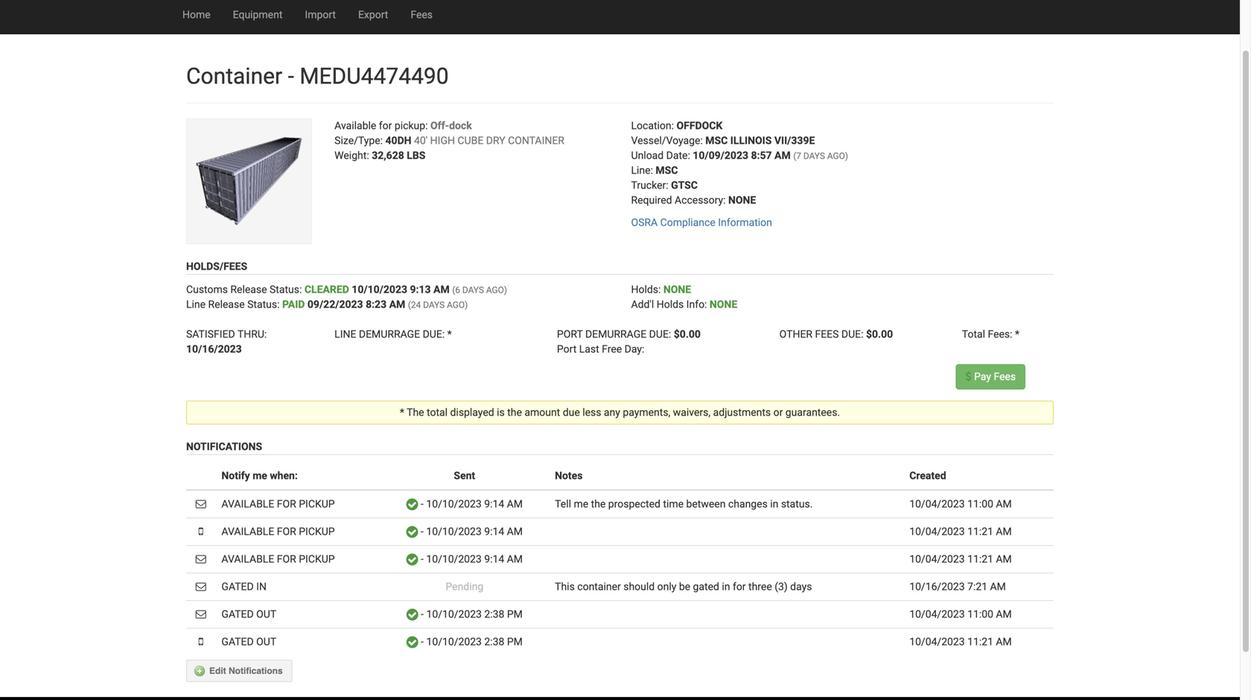 Task type: locate. For each thing, give the bounding box(es) containing it.
status: up 'paid' in the left top of the page
[[270, 284, 302, 296]]

msc down date:
[[656, 164, 678, 177]]

2 envelope o image from the top
[[196, 554, 206, 564]]

2 vertical spatial 10/04/2023 11:21 am
[[910, 636, 1012, 648]]

0 horizontal spatial due:
[[423, 328, 445, 341]]

40'
[[414, 134, 428, 147]]

0 vertical spatial pickup
[[299, 498, 335, 510]]

1 2:38 from the top
[[484, 608, 505, 621]]

2 pickup from the top
[[299, 526, 335, 538]]

0 vertical spatial 11:21
[[968, 526, 994, 538]]

2 10/04/2023 11:21 am from the top
[[910, 553, 1012, 565]]

sent! image
[[406, 527, 418, 537], [406, 637, 418, 647]]

envelope o image
[[196, 499, 206, 509], [196, 554, 206, 564]]

1 horizontal spatial fees
[[815, 328, 839, 341]]

1 vertical spatial me
[[574, 498, 589, 510]]

- for 10/04/2023 11:21 am's envelope o image
[[421, 553, 424, 565]]

2 vertical spatial for
[[277, 553, 296, 565]]

3 for from the top
[[277, 553, 296, 565]]

10/04/2023 for envelope o image associated with 10/04/2023 11:00 am sent! icon
[[910, 498, 965, 510]]

0 vertical spatial none
[[664, 284, 691, 296]]

0 vertical spatial - 10/10/2023 9:14 am
[[418, 498, 523, 510]]

1 envelope o image from the top
[[196, 499, 206, 509]]

0 vertical spatial - 10/10/2023 2:38 pm
[[418, 608, 523, 621]]

available for pickup: off-dock size/type: 40dh 40' high cube dry container weight: 32,628 lbs
[[335, 120, 565, 162]]

export button
[[347, 0, 400, 34]]

the right tell on the bottom of the page
[[591, 498, 606, 510]]

0 vertical spatial msc
[[706, 134, 728, 147]]

1 sent! image from the top
[[406, 499, 418, 510]]

0 vertical spatial mobile image
[[199, 526, 203, 537]]

out
[[256, 608, 277, 621], [256, 636, 277, 648]]

2 $0.00 from the left
[[866, 328, 893, 341]]

fees for pay fees
[[994, 371, 1016, 383]]

ago) right (6
[[486, 285, 507, 295]]

1 horizontal spatial ago)
[[486, 285, 507, 295]]

1 vertical spatial out
[[256, 636, 277, 648]]

edit notifications link
[[186, 660, 292, 682]]

1 vertical spatial available
[[222, 526, 274, 538]]

0 vertical spatial sent! image
[[406, 499, 418, 510]]

2 - 10/10/2023 2:38 pm from the top
[[418, 636, 523, 648]]

fees right the other
[[815, 328, 839, 341]]

1 vertical spatial ago)
[[486, 285, 507, 295]]

fees button
[[400, 0, 444, 34]]

due: down holds on the top right of the page
[[649, 328, 671, 341]]

0 vertical spatial available for pickup
[[222, 498, 335, 510]]

time
[[663, 498, 684, 510]]

notifications up notify
[[186, 441, 262, 453]]

due: right the other
[[842, 328, 864, 341]]

11:21
[[968, 526, 994, 538], [968, 553, 994, 565], [968, 636, 994, 648]]

1 horizontal spatial none
[[710, 298, 738, 311]]

0 vertical spatial 10/16/2023
[[186, 343, 242, 355]]

gated out
[[222, 608, 277, 621], [222, 636, 277, 648]]

created
[[910, 470, 946, 482]]

1 10/04/2023 11:21 am from the top
[[910, 526, 1012, 538]]

sent! image for envelope o image associated with 10/04/2023 11:00 am
[[406, 499, 418, 510]]

- 10/10/2023 2:38 pm
[[418, 608, 523, 621], [418, 636, 523, 648]]

1 vertical spatial 9:14
[[484, 526, 504, 538]]

1 vertical spatial 10/04/2023 11:00 am
[[910, 608, 1012, 621]]

2 horizontal spatial *
[[1015, 328, 1020, 341]]

pay
[[974, 371, 991, 383]]

3 10/04/2023 from the top
[[910, 553, 965, 565]]

me for the
[[574, 498, 589, 510]]

11:21 for gated's mobile icon
[[968, 636, 994, 648]]

0 vertical spatial gated
[[222, 581, 254, 593]]

0 horizontal spatial 10/16/2023
[[186, 343, 242, 355]]

demurrage for port
[[585, 328, 647, 341]]

holds/fees
[[186, 260, 247, 273]]

- 10/10/2023 2:38 pm for 10/04/2023 11:21 am
[[418, 636, 523, 648]]

sent! image for gated out's envelope o icon
[[406, 609, 418, 620]]

10/16/2023 left 7:21
[[910, 581, 965, 593]]

sent! image for - 10/10/2023 9:14 am
[[406, 527, 418, 537]]

gated for 10/04/2023 11:00 am
[[222, 608, 254, 621]]

1 $0.00 from the left
[[674, 328, 701, 341]]

1 vertical spatial - 10/10/2023 9:14 am
[[418, 526, 523, 538]]

09/22/2023
[[308, 298, 363, 311]]

gated out for 10/04/2023 11:00 am
[[222, 608, 277, 621]]

notifications right edit
[[229, 666, 283, 676]]

msc
[[706, 134, 728, 147], [656, 164, 678, 177]]

1 10/04/2023 11:00 am from the top
[[910, 498, 1012, 510]]

1 gated out from the top
[[222, 608, 277, 621]]

in right gated
[[722, 581, 730, 593]]

0 vertical spatial status:
[[270, 284, 302, 296]]

due: down 9:13
[[423, 328, 445, 341]]

release down customs
[[208, 298, 245, 311]]

0 vertical spatial the
[[507, 406, 522, 419]]

ago) down (6
[[447, 300, 468, 310]]

2 vertical spatial 11:21
[[968, 636, 994, 648]]

1 10/04/2023 from the top
[[910, 498, 965, 510]]

- 10/10/2023 9:14 am for sent! icon related to 10/04/2023 11:21 am's envelope o image
[[418, 553, 523, 565]]

for inside "available for pickup: off-dock size/type: 40dh 40' high cube dry container weight: 32,628 lbs"
[[379, 120, 392, 132]]

container
[[508, 134, 565, 147]]

1 vertical spatial msc
[[656, 164, 678, 177]]

2 pm from the top
[[507, 636, 523, 648]]

0 horizontal spatial demurrage
[[359, 328, 420, 341]]

0 vertical spatial sent! image
[[406, 527, 418, 537]]

2 2:38 from the top
[[484, 636, 505, 648]]

status: left 'paid' in the left top of the page
[[247, 298, 280, 311]]

1 horizontal spatial demurrage
[[585, 328, 647, 341]]

envelope o image for gated in
[[196, 581, 206, 592]]

3 - 10/10/2023 9:14 am from the top
[[418, 553, 523, 565]]

1 vertical spatial gated
[[222, 608, 254, 621]]

2 vertical spatial gated
[[222, 636, 254, 648]]

1 vertical spatial 10/04/2023 11:21 am
[[910, 553, 1012, 565]]

2 horizontal spatial due:
[[842, 328, 864, 341]]

for up 40dh
[[379, 120, 392, 132]]

1 - 10/10/2023 9:14 am from the top
[[418, 498, 523, 510]]

1 vertical spatial for
[[733, 581, 746, 593]]

fees inside dropdown button
[[411, 9, 433, 21]]

3 11:21 from the top
[[968, 636, 994, 648]]

pm for 10/04/2023 11:21 am
[[507, 636, 523, 648]]

1 9:14 from the top
[[484, 498, 504, 510]]

2 mobile image from the top
[[199, 637, 203, 647]]

1 available from the top
[[222, 498, 274, 510]]

2 gated out from the top
[[222, 636, 277, 648]]

0 vertical spatial pm
[[507, 608, 523, 621]]

1 pickup from the top
[[299, 498, 335, 510]]

demurrage up free
[[585, 328, 647, 341]]

me right tell on the bottom of the page
[[574, 498, 589, 510]]

gated out down gated in
[[222, 608, 277, 621]]

gated
[[222, 581, 254, 593], [222, 608, 254, 621], [222, 636, 254, 648]]

0 horizontal spatial me
[[253, 470, 267, 482]]

envelope o image left gated in
[[196, 581, 206, 592]]

in left status.
[[770, 498, 779, 510]]

pm
[[507, 608, 523, 621], [507, 636, 523, 648]]

1 vertical spatial 10/16/2023
[[910, 581, 965, 593]]

release
[[230, 284, 267, 296], [208, 298, 245, 311]]

2 vertical spatial fees
[[994, 371, 1016, 383]]

guarantees.
[[786, 406, 840, 419]]

for for 10/04/2023 11:21 am's envelope o image
[[277, 553, 296, 565]]

1 gated from the top
[[222, 581, 254, 593]]

11:00 for - 10/10/2023 9:14 am
[[968, 498, 994, 510]]

none right info:
[[710, 298, 738, 311]]

1 vertical spatial pickup
[[299, 526, 335, 538]]

add'l
[[631, 298, 654, 311]]

me
[[253, 470, 267, 482], [574, 498, 589, 510]]

fees right the export
[[411, 9, 433, 21]]

port
[[557, 343, 577, 355]]

1 envelope o image from the top
[[196, 581, 206, 592]]

3 9:14 from the top
[[484, 553, 504, 565]]

edit
[[209, 666, 226, 676]]

*
[[447, 328, 452, 341], [1015, 328, 1020, 341], [400, 406, 404, 419]]

1 vertical spatial envelope o image
[[196, 609, 206, 619]]

gated in
[[222, 581, 267, 593]]

gated down gated in
[[222, 608, 254, 621]]

10/04/2023 11:21 am for 10/04/2023 11:21 am's envelope o image
[[910, 553, 1012, 565]]

0 horizontal spatial none
[[664, 284, 691, 296]]

1 demurrage from the left
[[359, 328, 420, 341]]

location: offdock vessel/voyage: msc illinois vii/339e unload date: 10/09/2023 8:57 am (7 days ago) line: msc trucker: gtsc required accessory: none
[[631, 120, 848, 206]]

status:
[[270, 284, 302, 296], [247, 298, 280, 311]]

offdock
[[677, 120, 723, 132]]

notes
[[555, 470, 583, 482]]

due
[[563, 406, 580, 419]]

3 10/04/2023 11:21 am from the top
[[910, 636, 1012, 648]]

2 sent! image from the top
[[406, 554, 418, 565]]

10/16/2023 inside satisfied thru: 10/16/2023
[[186, 343, 242, 355]]

1 - 10/10/2023 2:38 pm from the top
[[418, 608, 523, 621]]

3 available for pickup from the top
[[222, 553, 335, 565]]

port
[[557, 328, 583, 341]]

cube
[[458, 134, 484, 147]]

1 horizontal spatial the
[[591, 498, 606, 510]]

$0.00 inside port demurrage due: $0.00 port last free day:
[[674, 328, 701, 341]]

0 vertical spatial envelope o image
[[196, 581, 206, 592]]

am inside location: offdock vessel/voyage: msc illinois vii/339e unload date: 10/09/2023 8:57 am (7 days ago) line: msc trucker: gtsc required accessory: none
[[775, 149, 791, 162]]

10/04/2023 11:00 am
[[910, 498, 1012, 510], [910, 608, 1012, 621]]

1 11:21 from the top
[[968, 526, 994, 538]]

1 for from the top
[[277, 498, 296, 510]]

the right is
[[507, 406, 522, 419]]

msc up '10/09/2023'
[[706, 134, 728, 147]]

1 horizontal spatial $0.00
[[866, 328, 893, 341]]

envelope o image
[[196, 581, 206, 592], [196, 609, 206, 619]]

demurrage inside port demurrage due: $0.00 port last free day:
[[585, 328, 647, 341]]

days right (24
[[423, 300, 445, 310]]

10/04/2023 11:21 am
[[910, 526, 1012, 538], [910, 553, 1012, 565], [910, 636, 1012, 648]]

2 vertical spatial - 10/10/2023 9:14 am
[[418, 553, 523, 565]]

this
[[555, 581, 575, 593]]

1 vertical spatial envelope o image
[[196, 554, 206, 564]]

0 vertical spatial me
[[253, 470, 267, 482]]

2 for from the top
[[277, 526, 296, 538]]

0 vertical spatial for
[[277, 498, 296, 510]]

32,628 lbs
[[372, 149, 426, 162]]

gated left in
[[222, 581, 254, 593]]

me left when:
[[253, 470, 267, 482]]

1 horizontal spatial due:
[[649, 328, 671, 341]]

demurrage down the 8:23
[[359, 328, 420, 341]]

2 vertical spatial available for pickup
[[222, 553, 335, 565]]

2 sent! image from the top
[[406, 637, 418, 647]]

10/10/2023 inside customs release status: cleared 10/10/2023 9:13 am (6 days ago) line release status: paid 09/22/2023 8:23 am (24 days ago)
[[352, 284, 407, 296]]

fees inside button
[[994, 371, 1016, 383]]

-
[[288, 63, 294, 89], [421, 498, 424, 510], [421, 526, 424, 538], [421, 553, 424, 565], [421, 608, 424, 621], [421, 636, 424, 648]]

envelope o image for 10/04/2023 11:21 am
[[196, 554, 206, 564]]

0 vertical spatial in
[[770, 498, 779, 510]]

location:
[[631, 120, 674, 132]]

days right (6
[[462, 285, 484, 295]]

0 vertical spatial 10/04/2023 11:00 am
[[910, 498, 1012, 510]]

10/16/2023 down satisfied
[[186, 343, 242, 355]]

gated out up "edit notifications"
[[222, 636, 277, 648]]

envelope o image for 10/04/2023 11:00 am
[[196, 499, 206, 509]]

illinois
[[731, 134, 772, 147]]

2 11:21 from the top
[[968, 553, 994, 565]]

fees for other fees due: $0.00
[[815, 328, 839, 341]]

1 horizontal spatial me
[[574, 498, 589, 510]]

gated up 'edit notifications' link
[[222, 636, 254, 648]]

pay fees button
[[956, 364, 1026, 390]]

10/04/2023 11:00 am down created in the bottom right of the page
[[910, 498, 1012, 510]]

10/04/2023 11:00 am down 10/16/2023 7:21 am
[[910, 608, 1012, 621]]

pickup for envelope o image associated with 10/04/2023 11:00 am sent! icon
[[299, 498, 335, 510]]

(24
[[408, 300, 421, 310]]

less
[[583, 406, 601, 419]]

1 sent! image from the top
[[406, 527, 418, 537]]

days right "(7"
[[804, 151, 825, 161]]

0 horizontal spatial in
[[722, 581, 730, 593]]

11:00 for - 10/10/2023 2:38 pm
[[968, 608, 994, 621]]

0 vertical spatial out
[[256, 608, 277, 621]]

none
[[664, 284, 691, 296], [710, 298, 738, 311]]

0 vertical spatial available
[[222, 498, 274, 510]]

ago) right "(7"
[[827, 151, 848, 161]]

3 pickup from the top
[[299, 553, 335, 565]]

available for pickup for envelope o image associated with 10/04/2023 11:00 am
[[222, 498, 335, 510]]

out for 10/04/2023 11:00 am
[[256, 608, 277, 621]]

gtsc
[[671, 179, 698, 191]]

0 horizontal spatial fees
[[411, 9, 433, 21]]

2 demurrage from the left
[[585, 328, 647, 341]]

tell
[[555, 498, 571, 510]]

11:21 for 10/04/2023 11:21 am's envelope o image
[[968, 553, 994, 565]]

1 11:00 from the top
[[968, 498, 994, 510]]

10/10/2023 for gated out's envelope o icon
[[426, 608, 482, 621]]

free
[[602, 343, 622, 355]]

5 10/04/2023 from the top
[[910, 636, 965, 648]]

gated for 10/04/2023 11:21 am
[[222, 636, 254, 648]]

3 sent! image from the top
[[406, 609, 418, 620]]

container
[[186, 63, 282, 89]]

9:14 for sent! icon related to 10/04/2023 11:21 am's envelope o image
[[484, 553, 504, 565]]

day:
[[625, 343, 645, 355]]

1 out from the top
[[256, 608, 277, 621]]

should
[[624, 581, 655, 593]]

mobile image
[[199, 526, 203, 537], [199, 637, 203, 647]]

1 vertical spatial gated out
[[222, 636, 277, 648]]

0 vertical spatial ago)
[[827, 151, 848, 161]]

demurrage for line
[[359, 328, 420, 341]]

0 vertical spatial envelope o image
[[196, 499, 206, 509]]

9:13
[[410, 284, 431, 296]]

three
[[749, 581, 772, 593]]

10/04/2023 11:00 am for - 10/10/2023 9:14 am
[[910, 498, 1012, 510]]

$0.00
[[674, 328, 701, 341], [866, 328, 893, 341]]

2 vertical spatial available
[[222, 553, 274, 565]]

total
[[962, 328, 985, 341]]

1 mobile image from the top
[[199, 526, 203, 537]]

- for envelope o image associated with 10/04/2023 11:00 am
[[421, 498, 424, 510]]

0 vertical spatial 10/04/2023 11:21 am
[[910, 526, 1012, 538]]

fees:
[[988, 328, 1013, 341]]

medu4474490
[[300, 63, 449, 89]]

other
[[780, 328, 813, 341]]

amount
[[525, 406, 560, 419]]

due: for line demurrage due: *
[[423, 328, 445, 341]]

1 pm from the top
[[507, 608, 523, 621]]

1 horizontal spatial for
[[733, 581, 746, 593]]

holds:
[[631, 284, 661, 296]]

3 due: from the left
[[842, 328, 864, 341]]

the
[[407, 406, 424, 419]]

last
[[579, 343, 599, 355]]

0 vertical spatial gated out
[[222, 608, 277, 621]]

line
[[335, 328, 356, 341]]

1 vertical spatial 11:00
[[968, 608, 994, 621]]

2 out from the top
[[256, 636, 277, 648]]

line:
[[631, 164, 653, 177]]

high
[[430, 134, 455, 147]]

release down holds/fees
[[230, 284, 267, 296]]

fees
[[411, 9, 433, 21], [815, 328, 839, 341], [994, 371, 1016, 383]]

2 horizontal spatial fees
[[994, 371, 1016, 383]]

4 10/04/2023 from the top
[[910, 608, 965, 621]]

pickup
[[299, 498, 335, 510], [299, 526, 335, 538], [299, 553, 335, 565]]

sent! image
[[406, 499, 418, 510], [406, 554, 418, 565], [406, 609, 418, 620]]

0 vertical spatial 9:14
[[484, 498, 504, 510]]

out down in
[[256, 608, 277, 621]]

$0.00 for port demurrage due: $0.00 port last free day:
[[674, 328, 701, 341]]

envelope o image up 'edit notifications' link
[[196, 609, 206, 619]]

available
[[335, 120, 376, 132]]

2 vertical spatial ago)
[[447, 300, 468, 310]]

1 vertical spatial sent! image
[[406, 637, 418, 647]]

1 vertical spatial 2:38
[[484, 636, 505, 648]]

import button
[[294, 0, 347, 34]]

1 vertical spatial sent! image
[[406, 554, 418, 565]]

0 vertical spatial 11:00
[[968, 498, 994, 510]]

1 vertical spatial fees
[[815, 328, 839, 341]]

1 available for pickup from the top
[[222, 498, 335, 510]]

fees right pay
[[994, 371, 1016, 383]]

1 vertical spatial 11:21
[[968, 553, 994, 565]]

3 gated from the top
[[222, 636, 254, 648]]

2 envelope o image from the top
[[196, 609, 206, 619]]

11:21 for mobile icon corresponding to available
[[968, 526, 994, 538]]

2 available for pickup from the top
[[222, 526, 335, 538]]

2 due: from the left
[[649, 328, 671, 341]]

0 vertical spatial for
[[379, 120, 392, 132]]

2 horizontal spatial ago)
[[827, 151, 848, 161]]

2 11:00 from the top
[[968, 608, 994, 621]]

0 vertical spatial 2:38
[[484, 608, 505, 621]]

0 vertical spatial fees
[[411, 9, 433, 21]]

tell me the prospected time between changes in status.
[[555, 498, 813, 510]]

2 gated from the top
[[222, 608, 254, 621]]

1 vertical spatial status:
[[247, 298, 280, 311]]

1 due: from the left
[[423, 328, 445, 341]]

ago)
[[827, 151, 848, 161], [486, 285, 507, 295], [447, 300, 468, 310]]

0 vertical spatial notifications
[[186, 441, 262, 453]]

osra compliance information
[[631, 216, 772, 229]]

due: inside port demurrage due: $0.00 port last free day:
[[649, 328, 671, 341]]

none up holds on the top right of the page
[[664, 284, 691, 296]]

for left three
[[733, 581, 746, 593]]

1 vertical spatial mobile image
[[199, 637, 203, 647]]

displayed
[[450, 406, 494, 419]]

available for pickup
[[222, 498, 335, 510], [222, 526, 335, 538], [222, 553, 335, 565]]

equipment button
[[222, 0, 294, 34]]

2 10/04/2023 11:00 am from the top
[[910, 608, 1012, 621]]

1 vertical spatial available for pickup
[[222, 526, 335, 538]]

adjustments
[[713, 406, 771, 419]]

holds: none add'l holds info: none
[[631, 284, 738, 311]]

out up "edit notifications"
[[256, 636, 277, 648]]

$0.00 for other fees due: $0.00
[[866, 328, 893, 341]]

0 horizontal spatial $0.00
[[674, 328, 701, 341]]

holds
[[657, 298, 684, 311]]

0 horizontal spatial for
[[379, 120, 392, 132]]



Task type: describe. For each thing, give the bounding box(es) containing it.
ago) inside location: offdock vessel/voyage: msc illinois vii/339e unload date: 10/09/2023 8:57 am (7 days ago) line: msc trucker: gtsc required accessory: none
[[827, 151, 848, 161]]

pickup for sent! image related to - 10/10/2023 9:14 am
[[299, 526, 335, 538]]

40dh
[[385, 134, 412, 147]]

10/04/2023 11:00 am for - 10/10/2023 2:38 pm
[[910, 608, 1012, 621]]

pending
[[446, 581, 484, 593]]

date:
[[666, 149, 690, 162]]

vii/339e
[[775, 134, 815, 147]]

customs release status: cleared 10/10/2023 9:13 am (6 days ago) line release status: paid 09/22/2023 8:23 am (24 days ago)
[[186, 284, 507, 311]]

port demurrage due: $0.00 port last free day:
[[557, 328, 701, 355]]

days right (3)
[[790, 581, 812, 593]]

2 - 10/10/2023 9:14 am from the top
[[418, 526, 523, 538]]

10/04/2023 11:21 am for gated's mobile icon
[[910, 636, 1012, 648]]

1 vertical spatial none
[[710, 298, 738, 311]]

pay fees
[[972, 371, 1016, 383]]

dock
[[449, 120, 472, 132]]

- 10/10/2023 2:38 pm for 10/04/2023 11:00 am
[[418, 608, 523, 621]]

home
[[182, 9, 211, 21]]

10/10/2023 for gated's mobile icon
[[426, 636, 482, 648]]

- for gated's mobile icon
[[421, 636, 424, 648]]

pickup for sent! icon related to 10/04/2023 11:21 am's envelope o image
[[299, 553, 335, 565]]

me for when:
[[253, 470, 267, 482]]

or
[[774, 406, 783, 419]]

thru:
[[238, 328, 267, 341]]

none
[[728, 194, 756, 206]]

2 9:14 from the top
[[484, 526, 504, 538]]

for for envelope o image associated with 10/04/2023 11:00 am
[[277, 498, 296, 510]]

any
[[604, 406, 620, 419]]

satisfied thru: 10/16/2023
[[186, 328, 267, 355]]

10/04/2023 for sent! icon related to 10/04/2023 11:21 am's envelope o image
[[910, 553, 965, 565]]

1 horizontal spatial 10/16/2023
[[910, 581, 965, 593]]

1 vertical spatial release
[[208, 298, 245, 311]]

sent! image for 10/04/2023 11:21 am's envelope o image
[[406, 554, 418, 565]]

2:38 for 10/04/2023 11:00 am
[[484, 608, 505, 621]]

- for gated out's envelope o icon
[[421, 608, 424, 621]]

info:
[[687, 298, 707, 311]]

40' high cube dry container image
[[186, 118, 312, 244]]

2:38 for 10/04/2023 11:21 am
[[484, 636, 505, 648]]

required
[[631, 194, 672, 206]]

gated for 10/16/2023 7:21 am
[[222, 581, 254, 593]]

pm for 10/04/2023 11:00 am
[[507, 608, 523, 621]]

status.
[[781, 498, 813, 510]]

0 horizontal spatial ago)
[[447, 300, 468, 310]]

8:23
[[366, 298, 387, 311]]

- for mobile icon corresponding to available
[[421, 526, 424, 538]]

10/10/2023 for envelope o image associated with 10/04/2023 11:00 am
[[426, 498, 482, 510]]

- 10/10/2023 9:14 am for envelope o image associated with 10/04/2023 11:00 am sent! icon
[[418, 498, 523, 510]]

changes
[[728, 498, 768, 510]]

(7
[[793, 151, 801, 161]]

be
[[679, 581, 691, 593]]

when:
[[270, 470, 298, 482]]

cleared
[[305, 284, 349, 296]]

2 available from the top
[[222, 526, 274, 538]]

accessory:
[[675, 194, 726, 206]]

sent
[[454, 470, 475, 482]]

10/04/2023 11:21 am for mobile icon corresponding to available
[[910, 526, 1012, 538]]

envelope o image for gated out
[[196, 609, 206, 619]]

notify me when:
[[222, 470, 298, 482]]

10/04/2023 for gated out's envelope o icon sent! icon
[[910, 608, 965, 621]]

available for pickup for mobile icon corresponding to available
[[222, 526, 335, 538]]

line demurrage due: *
[[335, 328, 452, 341]]

trucker:
[[631, 179, 669, 191]]

1 vertical spatial the
[[591, 498, 606, 510]]

paid
[[282, 298, 305, 311]]

10/10/2023 for 10/04/2023 11:21 am's envelope o image
[[426, 553, 482, 565]]

usd image
[[966, 371, 972, 382]]

(3)
[[775, 581, 788, 593]]

due: for other fees due: $0.00
[[842, 328, 864, 341]]

for for mobile icon corresponding to available
[[277, 526, 296, 538]]

total
[[427, 406, 448, 419]]

other fees due: $0.00
[[780, 328, 893, 341]]

export
[[358, 9, 388, 21]]

unload
[[631, 149, 664, 162]]

due: for port demurrage due: $0.00 port last free day:
[[649, 328, 671, 341]]

0 horizontal spatial the
[[507, 406, 522, 419]]

1 vertical spatial in
[[722, 581, 730, 593]]

information
[[718, 216, 772, 229]]

1 horizontal spatial in
[[770, 498, 779, 510]]

equipment
[[233, 9, 283, 21]]

10/16/2023 7:21 am
[[910, 581, 1006, 593]]

0 vertical spatial release
[[230, 284, 267, 296]]

satisfied
[[186, 328, 235, 341]]

line
[[186, 298, 206, 311]]

(6
[[452, 285, 460, 295]]

1 horizontal spatial *
[[447, 328, 452, 341]]

import
[[305, 9, 336, 21]]

osra
[[631, 216, 658, 229]]

gated out for 10/04/2023 11:21 am
[[222, 636, 277, 648]]

available for pickup for 10/04/2023 11:21 am's envelope o image
[[222, 553, 335, 565]]

is
[[497, 406, 505, 419]]

days inside location: offdock vessel/voyage: msc illinois vii/339e unload date: 10/09/2023 8:57 am (7 days ago) line: msc trucker: gtsc required accessory: none
[[804, 151, 825, 161]]

9:14 for envelope o image associated with 10/04/2023 11:00 am sent! icon
[[484, 498, 504, 510]]

10/10/2023 for mobile icon corresponding to available
[[426, 526, 482, 538]]

home button
[[171, 0, 222, 34]]

* the total displayed is the amount due less any payments, waivers, adjustments or guarantees.
[[400, 406, 840, 419]]

1 horizontal spatial msc
[[706, 134, 728, 147]]

2 10/04/2023 from the top
[[910, 526, 965, 538]]

10/09/2023
[[693, 149, 749, 162]]

dry
[[486, 134, 505, 147]]

0 horizontal spatial *
[[400, 406, 404, 419]]

customs
[[186, 284, 228, 296]]

edit notifications
[[209, 666, 283, 676]]

mobile image for gated
[[199, 637, 203, 647]]

weight:
[[335, 149, 369, 162]]

vessel/voyage:
[[631, 134, 703, 147]]

waivers,
[[673, 406, 711, 419]]

notify
[[222, 470, 250, 482]]

only
[[657, 581, 677, 593]]

osra compliance information link
[[631, 216, 772, 229]]

1 vertical spatial notifications
[[229, 666, 283, 676]]

3 available from the top
[[222, 553, 274, 565]]

off-
[[431, 120, 449, 132]]

mobile image for available
[[199, 526, 203, 537]]

sent! image for - 10/10/2023 2:38 pm
[[406, 637, 418, 647]]

compliance
[[660, 216, 716, 229]]

out for 10/04/2023 11:21 am
[[256, 636, 277, 648]]

total fees: *
[[962, 328, 1020, 341]]

this container should only be gated in for three (3) days
[[555, 581, 812, 593]]

payments,
[[623, 406, 671, 419]]



Task type: vqa. For each thing, say whether or not it's contained in the screenshot.
Pay Fees link
no



